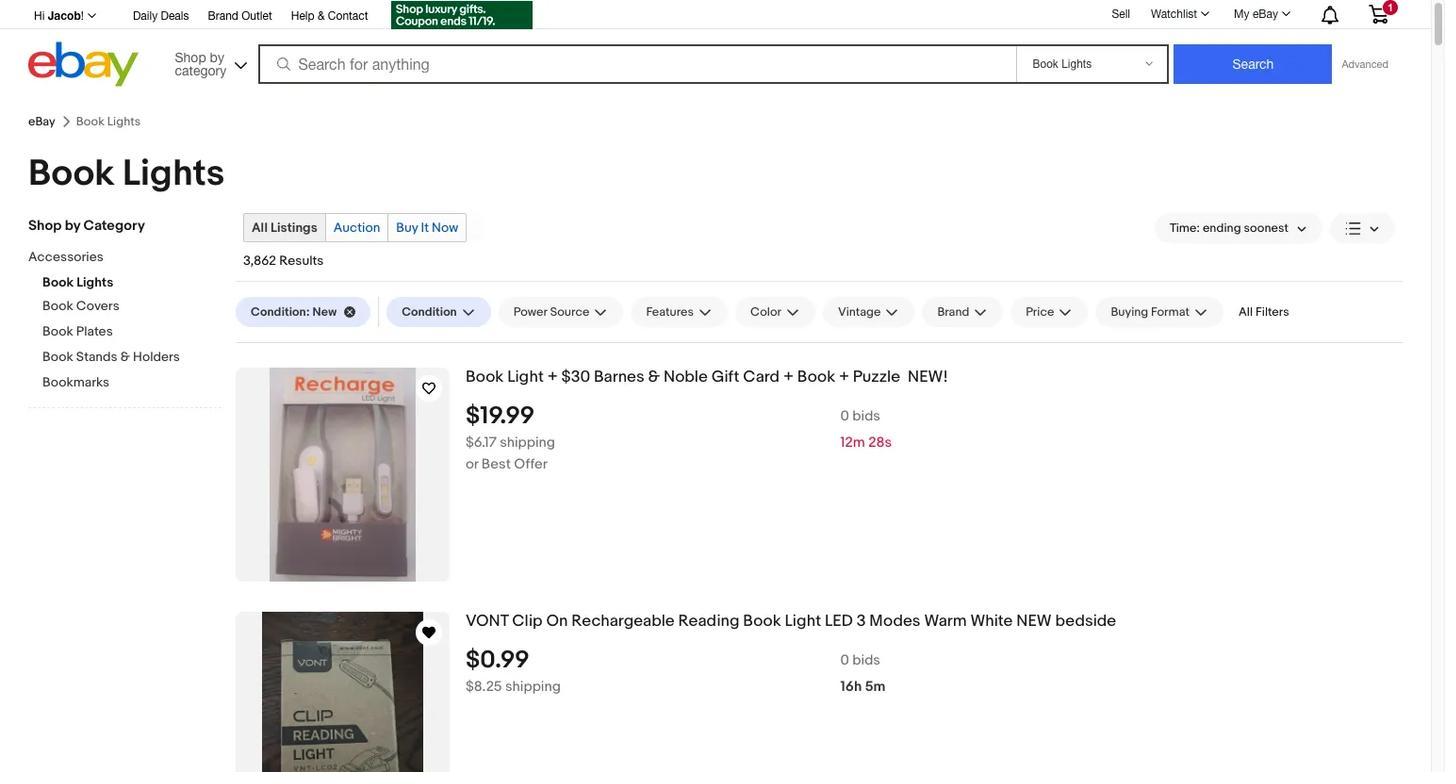 Task type: vqa. For each thing, say whether or not it's contained in the screenshot.
Interest will be charged to your account from the purchase date if the balance is not paid in full within 6 months. Minimum monthly payments are required. Subject to credit approval.
no



Task type: describe. For each thing, give the bounding box(es) containing it.
vintage button
[[823, 297, 915, 327]]

& inside accessories book lights book covers book plates book stands & holders bookmarks
[[120, 349, 130, 365]]

hi jacob !
[[34, 8, 84, 23]]

help & contact
[[291, 9, 368, 23]]

warm
[[925, 612, 967, 631]]

view: list view image
[[1346, 218, 1381, 238]]

vintage
[[838, 305, 881, 320]]

3 + from the left
[[839, 368, 850, 387]]

features button
[[631, 297, 728, 327]]

2 vertical spatial &
[[648, 368, 660, 387]]

auction
[[334, 220, 380, 236]]

accessories book lights book covers book plates book stands & holders bookmarks
[[28, 249, 180, 390]]

bookmarks
[[42, 374, 110, 390]]

on
[[546, 612, 568, 631]]

barnes
[[594, 368, 645, 387]]

auction link
[[326, 214, 388, 241]]

ending
[[1203, 221, 1242, 236]]

by for category
[[65, 217, 80, 235]]

vont clip on rechargeable reading book light led 3 modes warm white new bedside image
[[263, 612, 423, 772]]

shop for shop by category
[[28, 217, 62, 235]]

condition: new
[[251, 305, 337, 320]]

book right card at the right
[[798, 368, 836, 387]]

book covers link
[[42, 298, 222, 316]]

28s
[[869, 434, 892, 452]]

my ebay
[[1235, 8, 1279, 21]]

category
[[175, 63, 227, 78]]

buying
[[1111, 305, 1149, 320]]

book light + $30 barnes & noble gift card + book + puzzle  new! link
[[466, 368, 1403, 387]]

$6.17
[[466, 434, 497, 452]]

time:
[[1170, 221, 1201, 236]]

my
[[1235, 8, 1250, 21]]

get the coupon image
[[391, 1, 532, 29]]

brand outlet
[[208, 9, 272, 23]]

modes
[[870, 612, 921, 631]]

plates
[[76, 323, 113, 340]]

condition:
[[251, 305, 310, 320]]

noble
[[664, 368, 708, 387]]

new
[[313, 305, 337, 320]]

& inside account navigation
[[318, 9, 325, 23]]

5m
[[865, 678, 886, 696]]

best
[[482, 455, 511, 473]]

shop for shop by category
[[175, 50, 206, 65]]

format
[[1152, 305, 1190, 320]]

shop by category button
[[166, 42, 251, 83]]

time: ending soonest
[[1170, 221, 1289, 236]]

new
[[1017, 612, 1052, 631]]

it
[[421, 220, 429, 236]]

shop by category
[[28, 217, 145, 235]]

watchlist link
[[1141, 3, 1219, 25]]

$8.25
[[466, 678, 502, 696]]

my ebay link
[[1224, 3, 1300, 25]]

daily
[[133, 9, 158, 23]]

0 for 0 bids $8.25 shipping
[[841, 651, 850, 669]]

buy it now
[[396, 220, 459, 236]]

book plates link
[[42, 323, 222, 341]]

price button
[[1011, 297, 1089, 327]]

daily deals link
[[133, 7, 189, 27]]

covers
[[76, 298, 120, 314]]

lights inside accessories book lights book covers book plates book stands & holders bookmarks
[[77, 274, 113, 290]]

watchlist
[[1151, 8, 1198, 21]]

0 horizontal spatial light
[[508, 368, 544, 387]]

accessories
[[28, 249, 104, 265]]

price
[[1026, 305, 1055, 320]]

$19.99
[[466, 402, 535, 431]]

shipping for $8.25
[[505, 678, 561, 696]]

book down accessories
[[42, 274, 74, 290]]

condition
[[402, 305, 457, 320]]

advanced link
[[1333, 45, 1399, 83]]

by for category
[[210, 50, 224, 65]]

0 for 0 bids $6.17 shipping
[[841, 407, 850, 425]]

features
[[646, 305, 694, 320]]

brand for brand
[[938, 305, 970, 320]]

outlet
[[242, 9, 272, 23]]

stands
[[76, 349, 117, 365]]

power source
[[514, 305, 590, 320]]

all filters button
[[1232, 297, 1297, 327]]

1 link
[[1358, 0, 1400, 27]]

brand button
[[923, 297, 1004, 327]]

category
[[83, 217, 145, 235]]

!
[[81, 9, 84, 23]]

help
[[291, 9, 315, 23]]

1 horizontal spatial light
[[785, 612, 822, 631]]



Task type: locate. For each thing, give the bounding box(es) containing it.
lights
[[123, 152, 225, 196], [77, 274, 113, 290]]

shop down deals
[[175, 50, 206, 65]]

1 horizontal spatial all
[[1239, 305, 1254, 320]]

1 vertical spatial &
[[120, 349, 130, 365]]

buy
[[396, 220, 418, 236]]

0 horizontal spatial all
[[252, 220, 268, 236]]

bids for 0 bids $8.25 shipping
[[853, 651, 881, 669]]

1 horizontal spatial ebay
[[1253, 8, 1279, 21]]

book light + $30 barnes & noble gift card + book + puzzle  new!
[[466, 368, 948, 387]]

light
[[508, 368, 544, 387], [785, 612, 822, 631]]

by down brand outlet link
[[210, 50, 224, 65]]

contact
[[328, 9, 368, 23]]

&
[[318, 9, 325, 23], [120, 349, 130, 365], [648, 368, 660, 387]]

0 bids $8.25 shipping
[[466, 651, 881, 696]]

None submit
[[1175, 44, 1333, 84]]

1 0 from the top
[[841, 407, 850, 425]]

card
[[743, 368, 780, 387]]

1
[[1388, 2, 1394, 13]]

brand inside account navigation
[[208, 9, 239, 23]]

12m 28s or best offer
[[466, 434, 892, 473]]

book lights
[[28, 152, 225, 196]]

help & contact link
[[291, 7, 368, 27]]

+
[[548, 368, 558, 387], [784, 368, 794, 387], [839, 368, 850, 387]]

1 horizontal spatial &
[[318, 9, 325, 23]]

shop by category banner
[[24, 0, 1403, 91]]

book
[[28, 152, 115, 196], [42, 274, 74, 290], [42, 298, 73, 314], [42, 323, 73, 340], [42, 349, 73, 365], [466, 368, 504, 387], [798, 368, 836, 387], [743, 612, 781, 631]]

0 vertical spatial shipping
[[500, 434, 556, 452]]

gift
[[712, 368, 740, 387]]

new!
[[908, 368, 948, 387]]

sell link
[[1104, 7, 1139, 20]]

1 vertical spatial 0
[[841, 651, 850, 669]]

light up $19.99
[[508, 368, 544, 387]]

book left plates
[[42, 323, 73, 340]]

0 horizontal spatial shop
[[28, 217, 62, 235]]

filters
[[1256, 305, 1290, 320]]

0 vertical spatial light
[[508, 368, 544, 387]]

Search for anything text field
[[261, 46, 1013, 82]]

color
[[751, 305, 782, 320]]

jacob
[[48, 8, 81, 23]]

by inside shop by category
[[210, 50, 224, 65]]

bids up 12m
[[853, 407, 881, 425]]

0 horizontal spatial ebay
[[28, 114, 55, 129]]

bookmarks link
[[42, 374, 222, 392]]

holders
[[133, 349, 180, 365]]

0 up 12m
[[841, 407, 850, 425]]

+ up 12m
[[839, 368, 850, 387]]

1 vertical spatial all
[[1239, 305, 1254, 320]]

book right reading
[[743, 612, 781, 631]]

shop
[[175, 50, 206, 65], [28, 217, 62, 235]]

0 vertical spatial shop
[[175, 50, 206, 65]]

& left noble
[[648, 368, 660, 387]]

accessories link
[[28, 249, 207, 267]]

0 horizontal spatial lights
[[77, 274, 113, 290]]

& right the help
[[318, 9, 325, 23]]

3
[[857, 612, 866, 631]]

+ right card at the right
[[784, 368, 794, 387]]

1 horizontal spatial by
[[210, 50, 224, 65]]

1 vertical spatial bids
[[853, 651, 881, 669]]

all listings
[[252, 220, 318, 236]]

all
[[252, 220, 268, 236], [1239, 305, 1254, 320]]

hi
[[34, 9, 45, 23]]

source
[[550, 305, 590, 320]]

ebay inside account navigation
[[1253, 8, 1279, 21]]

clip
[[512, 612, 543, 631]]

by
[[210, 50, 224, 65], [65, 217, 80, 235]]

0 horizontal spatial +
[[548, 368, 558, 387]]

1 vertical spatial ebay
[[28, 114, 55, 129]]

book stands & holders link
[[42, 349, 222, 367]]

1 horizontal spatial brand
[[938, 305, 970, 320]]

16h 5m
[[841, 678, 886, 696]]

1 bids from the top
[[853, 407, 881, 425]]

2 bids from the top
[[853, 651, 881, 669]]

1 vertical spatial lights
[[77, 274, 113, 290]]

buying format
[[1111, 305, 1190, 320]]

1 vertical spatial shipping
[[505, 678, 561, 696]]

2 horizontal spatial +
[[839, 368, 850, 387]]

buying format button
[[1096, 297, 1224, 327]]

1 + from the left
[[548, 368, 558, 387]]

all for all filters
[[1239, 305, 1254, 320]]

brand up the book light + $30 barnes & noble gift card + book + puzzle  new! link
[[938, 305, 970, 320]]

3,862
[[243, 253, 276, 269]]

buy it now link
[[389, 214, 466, 241]]

lights up covers at left
[[77, 274, 113, 290]]

shipping down $0.99
[[505, 678, 561, 696]]

brand for brand outlet
[[208, 9, 239, 23]]

all left filters
[[1239, 305, 1254, 320]]

book light + $30 barnes & noble gift card + book + puzzle  new! image
[[270, 368, 416, 582]]

0 vertical spatial brand
[[208, 9, 239, 23]]

0 horizontal spatial brand
[[208, 9, 239, 23]]

vont
[[466, 612, 509, 631]]

0 vertical spatial bids
[[853, 407, 881, 425]]

book up shop by category
[[28, 152, 115, 196]]

or
[[466, 455, 479, 473]]

results
[[279, 253, 324, 269]]

& down book plates link
[[120, 349, 130, 365]]

1 horizontal spatial lights
[[123, 152, 225, 196]]

power
[[514, 305, 547, 320]]

book left covers at left
[[42, 298, 73, 314]]

bids up 16h 5m
[[853, 651, 881, 669]]

1 horizontal spatial +
[[784, 368, 794, 387]]

0 vertical spatial lights
[[123, 152, 225, 196]]

0 horizontal spatial by
[[65, 217, 80, 235]]

now
[[432, 220, 459, 236]]

0 vertical spatial &
[[318, 9, 325, 23]]

0 horizontal spatial &
[[120, 349, 130, 365]]

reading
[[679, 612, 740, 631]]

all for all listings
[[252, 220, 268, 236]]

$0.99
[[466, 646, 530, 675]]

0 vertical spatial all
[[252, 220, 268, 236]]

2 + from the left
[[784, 368, 794, 387]]

0 vertical spatial by
[[210, 50, 224, 65]]

power source button
[[499, 297, 624, 327]]

ebay link
[[28, 114, 55, 129]]

3,862 results
[[243, 253, 324, 269]]

light left led at the bottom of the page
[[785, 612, 822, 631]]

vont clip on rechargeable reading book light led 3 modes warm white new bedside
[[466, 612, 1117, 631]]

0 bids $6.17 shipping
[[466, 407, 881, 452]]

0 inside the 0 bids $6.17 shipping
[[841, 407, 850, 425]]

0 inside the 0 bids $8.25 shipping
[[841, 651, 850, 669]]

bids inside the 0 bids $8.25 shipping
[[853, 651, 881, 669]]

shipping up offer
[[500, 434, 556, 452]]

led
[[825, 612, 853, 631]]

ebay
[[1253, 8, 1279, 21], [28, 114, 55, 129]]

account navigation
[[24, 0, 1403, 32]]

rechargeable
[[572, 612, 675, 631]]

0 up 16h at bottom
[[841, 651, 850, 669]]

bids
[[853, 407, 881, 425], [853, 651, 881, 669]]

2 horizontal spatial &
[[648, 368, 660, 387]]

deals
[[161, 9, 189, 23]]

brand left outlet
[[208, 9, 239, 23]]

bedside
[[1056, 612, 1117, 631]]

0 vertical spatial 0
[[841, 407, 850, 425]]

advanced
[[1342, 58, 1389, 70]]

shipping for $6.17
[[500, 434, 556, 452]]

shop up accessories
[[28, 217, 62, 235]]

2 0 from the top
[[841, 651, 850, 669]]

1 vertical spatial brand
[[938, 305, 970, 320]]

1 horizontal spatial shop
[[175, 50, 206, 65]]

offer
[[514, 455, 548, 473]]

listings
[[271, 220, 318, 236]]

condition: new link
[[236, 297, 371, 327]]

all filters
[[1239, 305, 1290, 320]]

+ left $30
[[548, 368, 558, 387]]

1 vertical spatial shop
[[28, 217, 62, 235]]

bids inside the 0 bids $6.17 shipping
[[853, 407, 881, 425]]

color button
[[736, 297, 816, 327]]

shipping inside the 0 bids $6.17 shipping
[[500, 434, 556, 452]]

lights up category
[[123, 152, 225, 196]]

vont clip on rechargeable reading book light led 3 modes warm white new bedside link
[[466, 612, 1403, 632]]

1 vertical spatial by
[[65, 217, 80, 235]]

none submit inside shop by category banner
[[1175, 44, 1333, 84]]

brand inside dropdown button
[[938, 305, 970, 320]]

shop inside shop by category
[[175, 50, 206, 65]]

12m
[[841, 434, 866, 452]]

all up 3,862
[[252, 220, 268, 236]]

shipping inside the 0 bids $8.25 shipping
[[505, 678, 561, 696]]

daily deals
[[133, 9, 189, 23]]

all listings link
[[244, 214, 325, 241]]

book up bookmarks
[[42, 349, 73, 365]]

1 vertical spatial light
[[785, 612, 822, 631]]

bids for 0 bids $6.17 shipping
[[853, 407, 881, 425]]

all inside all filters button
[[1239, 305, 1254, 320]]

by up accessories
[[65, 217, 80, 235]]

soonest
[[1244, 221, 1289, 236]]

all inside "all listings" link
[[252, 220, 268, 236]]

brand outlet link
[[208, 7, 272, 27]]

book up $19.99
[[466, 368, 504, 387]]

16h
[[841, 678, 862, 696]]

0 vertical spatial ebay
[[1253, 8, 1279, 21]]



